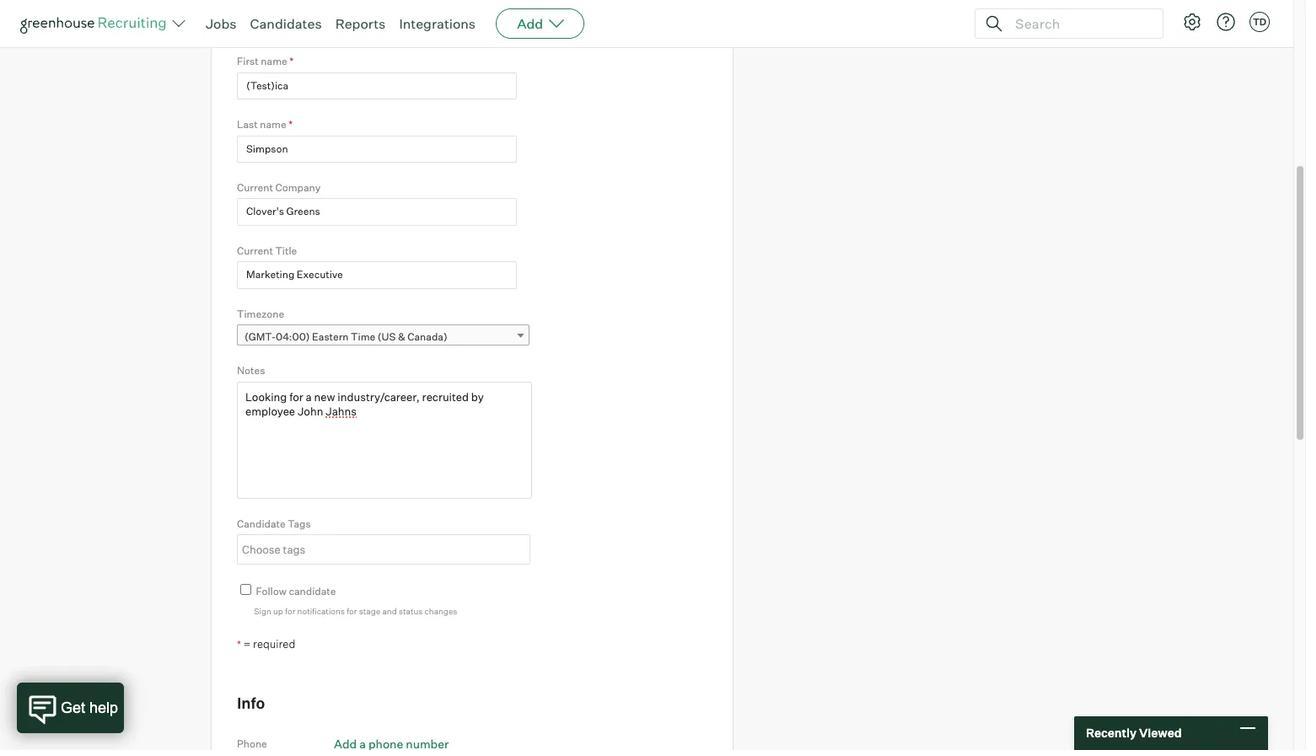 Task type: describe. For each thing, give the bounding box(es) containing it.
info
[[237, 694, 265, 712]]

integrations link
[[399, 15, 476, 32]]

looking
[[245, 391, 284, 404]]

current title
[[237, 244, 297, 257]]

(us
[[378, 331, 396, 343]]

and
[[382, 606, 397, 616]]

first name *
[[237, 55, 294, 68]]

(gmt-04:00) eastern time (us & canada)
[[245, 331, 447, 343]]

stage
[[359, 606, 381, 616]]

greenhouse recruiting image
[[20, 13, 172, 34]]

td
[[1253, 16, 1267, 28]]

1 vertical spatial company
[[275, 181, 321, 194]]

current company
[[237, 181, 321, 194]]

name
[[237, 14, 281, 33]]

Notes text field
[[237, 382, 532, 499]]

industry/career,
[[335, 391, 410, 404]]

recently
[[1086, 726, 1137, 741]]

for right the up
[[285, 606, 295, 616]]

* inside * = required
[[237, 639, 241, 651]]

add button
[[496, 8, 585, 39]]

title
[[275, 244, 297, 257]]

integrations
[[399, 15, 476, 32]]

time
[[351, 331, 375, 343]]

candidate
[[237, 518, 286, 530]]

reports
[[335, 15, 386, 32]]

a
[[303, 391, 309, 404]]

last
[[237, 118, 258, 131]]

name & company
[[237, 14, 369, 33]]

=
[[243, 638, 251, 651]]

candidate tags
[[237, 518, 311, 530]]

timezone
[[237, 308, 284, 320]]

recruited
[[413, 391, 456, 404]]

* for last name *
[[289, 118, 293, 131]]

name for last
[[260, 118, 286, 131]]

sign
[[254, 606, 271, 616]]

canada)
[[407, 331, 447, 343]]

notes
[[237, 364, 265, 377]]

eastern
[[312, 331, 349, 343]]

1 vertical spatial &
[[398, 331, 405, 343]]

sign up for notifications for stage and status changes
[[254, 606, 457, 616]]

0 vertical spatial company
[[298, 14, 369, 33]]



Task type: locate. For each thing, give the bounding box(es) containing it.
up
[[273, 606, 283, 616]]

last name *
[[237, 118, 293, 131]]

0 vertical spatial *
[[289, 55, 294, 68]]

john
[[524, 391, 548, 404]]

name right 'last'
[[260, 118, 286, 131]]

current
[[237, 181, 273, 194], [237, 244, 273, 257]]

current for current title
[[237, 244, 273, 257]]

jobs link
[[206, 15, 237, 32]]

viewed
[[1139, 726, 1182, 741]]

None text field
[[237, 72, 517, 100], [237, 262, 517, 289], [237, 72, 517, 100], [237, 262, 517, 289]]

td button
[[1246, 8, 1273, 35]]

Follow candidate checkbox
[[240, 585, 251, 596]]

for left stage
[[347, 606, 357, 616]]

new
[[312, 391, 332, 404]]

jobs
[[206, 15, 237, 32]]

* down candidates
[[289, 55, 294, 68]]

0 vertical spatial name
[[261, 55, 287, 68]]

& right (us
[[398, 331, 405, 343]]

1 vertical spatial *
[[289, 118, 293, 131]]

changes
[[425, 606, 457, 616]]

name right first
[[261, 55, 287, 68]]

candidate
[[289, 586, 336, 598]]

1 vertical spatial name
[[260, 118, 286, 131]]

* left the =
[[237, 639, 241, 651]]

for left a
[[287, 391, 300, 404]]

notifications
[[297, 606, 345, 616]]

configure image
[[1182, 12, 1202, 32]]

employee
[[473, 391, 521, 404]]

(gmt-
[[245, 331, 276, 343]]

candidates
[[250, 15, 322, 32]]

0 horizontal spatial &
[[284, 14, 295, 33]]

1 vertical spatial current
[[237, 244, 273, 257]]

status
[[399, 606, 423, 616]]

*
[[289, 55, 294, 68], [289, 118, 293, 131], [237, 639, 241, 651]]

0 vertical spatial &
[[284, 14, 295, 33]]

1 current from the top
[[237, 181, 273, 194]]

None text field
[[237, 135, 517, 163], [237, 199, 517, 226], [238, 537, 525, 564], [237, 135, 517, 163], [237, 199, 517, 226], [238, 537, 525, 564]]

current for current company
[[237, 181, 273, 194]]

name
[[261, 55, 287, 68], [260, 118, 286, 131]]

* right 'last'
[[289, 118, 293, 131]]

current left title
[[237, 244, 273, 257]]

name for first
[[261, 55, 287, 68]]

for
[[287, 391, 300, 404], [285, 606, 295, 616], [347, 606, 357, 616]]

company
[[298, 14, 369, 33], [275, 181, 321, 194]]

& right name
[[284, 14, 295, 33]]

Search text field
[[1011, 11, 1148, 36]]

by
[[459, 391, 470, 404]]

follow candidate
[[256, 586, 336, 598]]

2 vertical spatial *
[[237, 639, 241, 651]]

1 horizontal spatial &
[[398, 331, 405, 343]]

jahns­
[[551, 391, 580, 404]]

0 vertical spatial current
[[237, 181, 273, 194]]

required
[[253, 638, 295, 651]]

current down 'last'
[[237, 181, 273, 194]]

looking for a new industry/career, recruited by employee john jahns­
[[245, 391, 580, 404]]

candidates link
[[250, 15, 322, 32]]

reports link
[[335, 15, 386, 32]]

recently viewed
[[1086, 726, 1182, 741]]

2 current from the top
[[237, 244, 273, 257]]

add
[[517, 15, 543, 32]]

follow
[[256, 586, 287, 598]]

first
[[237, 55, 259, 68]]

04:00)
[[276, 331, 310, 343]]

* = required
[[237, 638, 295, 651]]

* for first name *
[[289, 55, 294, 68]]

td button
[[1250, 12, 1270, 32]]

(gmt-04:00) eastern time (us & canada) link
[[237, 325, 530, 349]]

tags
[[288, 518, 311, 530]]

&
[[284, 14, 295, 33], [398, 331, 405, 343]]



Task type: vqa. For each thing, say whether or not it's contained in the screenshot.
Integrations
yes



